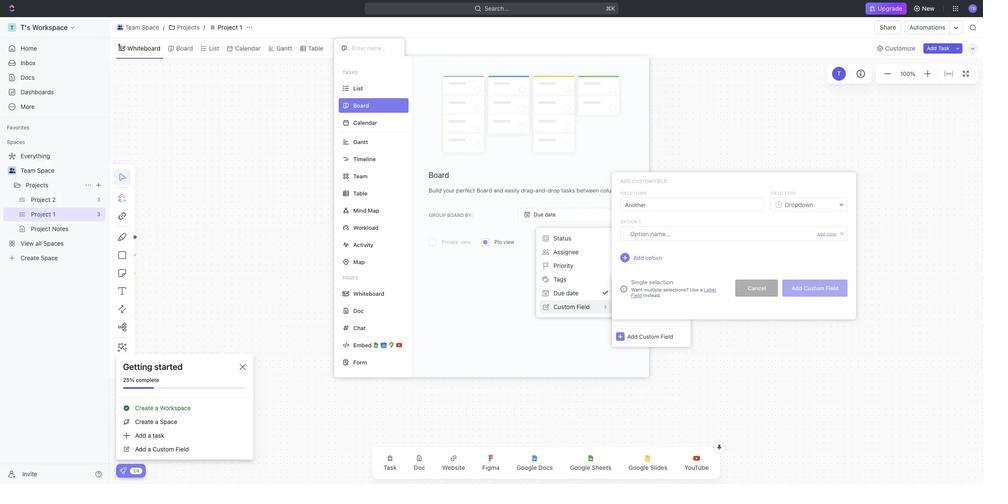 Task type: locate. For each thing, give the bounding box(es) containing it.
1 vertical spatial docs
[[539, 464, 553, 471]]

add inside dropdown button
[[627, 333, 638, 340]]

1 vertical spatial add custom field
[[792, 285, 839, 291]]

0 horizontal spatial list
[[209, 44, 219, 52]]

tree inside sidebar navigation
[[3, 149, 105, 265]]

create up the create a space
[[135, 404, 153, 412]]

tree containing team space
[[3, 149, 105, 265]]

view button
[[334, 42, 362, 54]]

1 for option 1
[[639, 219, 641, 224]]

task
[[938, 45, 950, 51], [384, 464, 397, 471]]

1 vertical spatial 1
[[639, 219, 641, 224]]

1 vertical spatial projects
[[26, 181, 48, 189]]

0 horizontal spatial team
[[21, 167, 36, 174]]

multiple
[[644, 287, 662, 292]]

0 vertical spatial projects link
[[166, 22, 202, 33]]

slides
[[650, 464, 668, 471]]

25%
[[123, 377, 134, 383]]

board up group
[[429, 171, 449, 180]]

1 horizontal spatial table
[[353, 190, 368, 197]]

1 horizontal spatial doc
[[414, 464, 425, 471]]

Search... text field
[[629, 280, 687, 292]]

due
[[534, 211, 544, 218], [554, 289, 565, 297]]

want multiple selections? use a
[[631, 287, 704, 292]]

website button
[[435, 450, 472, 476]]

mind
[[353, 207, 366, 214]]

board
[[176, 44, 193, 52], [429, 171, 449, 180], [608, 239, 623, 246]]

1 right option
[[639, 219, 641, 224]]

favorites button
[[3, 123, 33, 133]]

0 vertical spatial due date
[[534, 211, 556, 218]]

2 vertical spatial space
[[160, 418, 177, 425]]

1 vertical spatial due
[[554, 289, 565, 297]]

list down project 1 link
[[209, 44, 219, 52]]

1 horizontal spatial /
[[204, 24, 205, 31]]

100% button
[[899, 69, 917, 79]]

new
[[922, 5, 935, 12]]

date up custom field
[[566, 289, 579, 297]]

0 vertical spatial docs
[[21, 74, 35, 81]]

custom inside add custom field dropdown button
[[639, 333, 659, 340]]

0 vertical spatial date
[[545, 211, 556, 218]]

2 horizontal spatial google
[[629, 464, 649, 471]]

0 horizontal spatial task
[[384, 464, 397, 471]]

1 right project
[[239, 24, 242, 31]]

space
[[142, 24, 159, 31], [37, 167, 54, 174], [160, 418, 177, 425]]

0 horizontal spatial whiteboard
[[127, 44, 160, 52]]

team right user group icon
[[125, 24, 140, 31]]

1 horizontal spatial due
[[554, 289, 565, 297]]

0 vertical spatial calendar
[[235, 44, 261, 52]]

space up whiteboard 'link'
[[142, 24, 159, 31]]

invite
[[22, 470, 37, 477]]

0 horizontal spatial space
[[37, 167, 54, 174]]

1 horizontal spatial list
[[353, 85, 363, 92]]

map
[[368, 207, 379, 214], [353, 258, 365, 265]]

board left list link
[[176, 44, 193, 52]]

a right use
[[700, 287, 703, 292]]

list link
[[207, 42, 219, 54]]

type
[[784, 190, 796, 196]]

1 vertical spatial date
[[566, 289, 579, 297]]

team right user group image
[[21, 167, 36, 174]]

2 horizontal spatial board
[[608, 239, 623, 246]]

1 horizontal spatial board
[[429, 171, 449, 180]]

dashboards link
[[3, 85, 105, 99]]

date up status
[[545, 211, 556, 218]]

0 horizontal spatial due
[[534, 211, 544, 218]]

0 horizontal spatial projects link
[[26, 178, 81, 192]]

workload
[[353, 224, 379, 231]]

instead.
[[642, 293, 661, 298]]

map down activity on the left of page
[[353, 258, 365, 265]]

0 horizontal spatial docs
[[21, 74, 35, 81]]

google inside 'button'
[[629, 464, 649, 471]]

1 horizontal spatial calendar
[[353, 119, 377, 126]]

a for custom
[[148, 446, 151, 453]]

whiteboard link
[[126, 42, 160, 54]]

0 vertical spatial create
[[135, 404, 153, 412]]

board down option
[[608, 239, 623, 246]]

0 horizontal spatial date
[[545, 211, 556, 218]]

due inside dropdown button
[[534, 211, 544, 218]]

1 vertical spatial whiteboard
[[353, 290, 384, 297]]

team space right user group image
[[21, 167, 54, 174]]

1/4
[[133, 468, 139, 473]]

mind map
[[353, 207, 379, 214]]

2 vertical spatial add custom field
[[627, 333, 673, 340]]

label
[[704, 287, 716, 292]]

3 google from the left
[[629, 464, 649, 471]]

gantt up timeline
[[353, 138, 368, 145]]

add custom field button
[[612, 326, 691, 347]]

whiteboard up chat
[[353, 290, 384, 297]]

0 vertical spatial whiteboard
[[127, 44, 160, 52]]

1 for project 1
[[239, 24, 242, 31]]

a up the create a space
[[155, 404, 158, 412]]

tags button
[[540, 273, 612, 286]]

1 horizontal spatial 1
[[639, 219, 641, 224]]

1 horizontal spatial task
[[938, 45, 950, 51]]

0 vertical spatial space
[[142, 24, 159, 31]]

0 horizontal spatial team space
[[21, 167, 54, 174]]

started
[[154, 362, 183, 372]]

google right the figma
[[517, 464, 537, 471]]

onboarding checklist button element
[[120, 467, 126, 474]]

1 horizontal spatial docs
[[539, 464, 553, 471]]

0 horizontal spatial calendar
[[235, 44, 261, 52]]

1 vertical spatial create
[[135, 418, 153, 425]]

a left task
[[148, 432, 151, 439]]

2 google from the left
[[570, 464, 590, 471]]

automations button
[[905, 21, 950, 34]]

team space up whiteboard 'link'
[[125, 24, 159, 31]]

1 horizontal spatial team
[[125, 24, 140, 31]]

projects
[[177, 24, 200, 31], [26, 181, 48, 189]]

close image
[[240, 364, 246, 370]]

t
[[837, 70, 841, 77]]

field name
[[620, 190, 647, 196]]

list down "view" in the left top of the page
[[353, 85, 363, 92]]

space right user group image
[[37, 167, 54, 174]]

create up add a task
[[135, 418, 153, 425]]

google slides button
[[622, 450, 674, 476]]

2 vertical spatial board
[[608, 239, 623, 246]]

0 vertical spatial due
[[534, 211, 544, 218]]

tree
[[3, 149, 105, 265]]

0 vertical spatial map
[[368, 207, 379, 214]]

1 vertical spatial map
[[353, 258, 365, 265]]

0 horizontal spatial gantt
[[277, 44, 292, 52]]

dropdown button
[[771, 197, 847, 212]]

home
[[21, 45, 37, 52]]

docs
[[21, 74, 35, 81], [539, 464, 553, 471]]

a up task
[[155, 418, 158, 425]]

upgrade link
[[866, 3, 907, 15]]

1 horizontal spatial space
[[142, 24, 159, 31]]

assignee
[[554, 248, 579, 256]]

list
[[209, 44, 219, 52], [353, 85, 363, 92]]

custom
[[632, 178, 653, 184], [804, 285, 824, 291], [554, 303, 575, 310], [639, 333, 659, 340], [153, 446, 174, 453]]

workspace
[[160, 404, 191, 412]]

1 horizontal spatial team space
[[125, 24, 159, 31]]

due date up custom field
[[554, 289, 579, 297]]

0 vertical spatial board
[[176, 44, 193, 52]]

create a workspace
[[135, 404, 191, 412]]

due date inside dropdown button
[[534, 211, 556, 218]]

whiteboard
[[127, 44, 160, 52], [353, 290, 384, 297]]

option 1
[[620, 219, 641, 224]]

field inside label field
[[631, 293, 642, 298]]

whiteboard left board link
[[127, 44, 160, 52]]

2 horizontal spatial space
[[160, 418, 177, 425]]

1 create from the top
[[135, 404, 153, 412]]

gantt
[[277, 44, 292, 52], [353, 138, 368, 145]]

google left sheets
[[570, 464, 590, 471]]

use
[[690, 287, 699, 292]]

status
[[554, 235, 571, 242]]

doc up chat
[[353, 307, 364, 314]]

0 vertical spatial doc
[[353, 307, 364, 314]]

date inside dropdown button
[[545, 211, 556, 218]]

Option name... text field
[[630, 227, 813, 241]]

1 vertical spatial space
[[37, 167, 54, 174]]

2 create from the top
[[135, 418, 153, 425]]

1 vertical spatial calendar
[[353, 119, 377, 126]]

add custom field
[[620, 178, 668, 184], [792, 285, 839, 291], [627, 333, 673, 340]]

2 / from the left
[[204, 24, 205, 31]]

tags
[[554, 276, 567, 283]]

0 horizontal spatial projects
[[26, 181, 48, 189]]

new button
[[910, 2, 940, 15]]

team inside sidebar navigation
[[21, 167, 36, 174]]

task down automations button
[[938, 45, 950, 51]]

1 vertical spatial team space link
[[21, 164, 104, 178]]

Enter name... text field
[[620, 198, 764, 212]]

due inside button
[[554, 289, 565, 297]]

calendar up timeline
[[353, 119, 377, 126]]

0 horizontal spatial board
[[176, 44, 193, 52]]

0 vertical spatial task
[[938, 45, 950, 51]]

user group image
[[117, 25, 123, 30]]

0 horizontal spatial /
[[163, 24, 165, 31]]

1 vertical spatial gantt
[[353, 138, 368, 145]]

1 horizontal spatial team space link
[[114, 22, 161, 33]]

projects link
[[166, 22, 202, 33], [26, 178, 81, 192]]

due date inside button
[[554, 289, 579, 297]]

1 horizontal spatial date
[[566, 289, 579, 297]]

a
[[700, 287, 703, 292], [155, 404, 158, 412], [155, 418, 158, 425], [148, 432, 151, 439], [148, 446, 151, 453]]

project
[[218, 24, 238, 31]]

1 horizontal spatial projects
[[177, 24, 200, 31]]

due for due date dropdown button
[[534, 211, 544, 218]]

doc inside button
[[414, 464, 425, 471]]

calendar down project 1
[[235, 44, 261, 52]]

1 vertical spatial team space
[[21, 167, 54, 174]]

team space
[[125, 24, 159, 31], [21, 167, 54, 174]]

doc
[[353, 307, 364, 314], [414, 464, 425, 471]]

docs inside sidebar navigation
[[21, 74, 35, 81]]

sidebar navigation
[[0, 17, 109, 484]]

1 horizontal spatial google
[[570, 464, 590, 471]]

0 horizontal spatial google
[[517, 464, 537, 471]]

a for space
[[155, 418, 158, 425]]

1 horizontal spatial projects link
[[166, 22, 202, 33]]

table right the gantt link
[[308, 44, 323, 52]]

create
[[135, 404, 153, 412], [135, 418, 153, 425]]

map right the mind
[[368, 207, 379, 214]]

custom inside add custom field button
[[804, 285, 824, 291]]

1 vertical spatial doc
[[414, 464, 425, 471]]

space down create a workspace
[[160, 418, 177, 425]]

add task
[[927, 45, 950, 51]]

google left slides
[[629, 464, 649, 471]]

a down add a task
[[148, 446, 151, 453]]

1 vertical spatial board
[[429, 171, 449, 180]]

website
[[442, 464, 465, 471]]

1 vertical spatial task
[[384, 464, 397, 471]]

add custom field button
[[783, 280, 848, 297]]

0 vertical spatial table
[[308, 44, 323, 52]]

1 google from the left
[[517, 464, 537, 471]]

customize button
[[874, 42, 918, 54]]

google
[[517, 464, 537, 471], [570, 464, 590, 471], [629, 464, 649, 471]]

0 vertical spatial gantt
[[277, 44, 292, 52]]

0 vertical spatial list
[[209, 44, 219, 52]]

due date for due date dropdown button
[[534, 211, 556, 218]]

0 vertical spatial 1
[[239, 24, 242, 31]]

1 vertical spatial due date
[[554, 289, 579, 297]]

google docs button
[[510, 450, 560, 476]]

date inside button
[[566, 289, 579, 297]]

team
[[125, 24, 140, 31], [21, 167, 36, 174], [353, 173, 368, 179]]

date for due date dropdown button
[[545, 211, 556, 218]]

0 horizontal spatial table
[[308, 44, 323, 52]]

0 horizontal spatial 1
[[239, 24, 242, 31]]

gantt left "table" link
[[277, 44, 292, 52]]

due date button
[[540, 286, 612, 300]]

selection
[[649, 279, 673, 286]]

1 vertical spatial table
[[353, 190, 368, 197]]

customize
[[885, 44, 916, 52]]

due date up status
[[534, 211, 556, 218]]

name
[[634, 190, 647, 196]]

task left doc button
[[384, 464, 397, 471]]

table up the mind
[[353, 190, 368, 197]]

team down timeline
[[353, 173, 368, 179]]

1 vertical spatial projects link
[[26, 178, 81, 192]]

team space inside sidebar navigation
[[21, 167, 54, 174]]

doc right task button
[[414, 464, 425, 471]]



Task type: vqa. For each thing, say whether or not it's contained in the screenshot.
Docs
yes



Task type: describe. For each thing, give the bounding box(es) containing it.
priority
[[554, 262, 573, 269]]

google docs
[[517, 464, 553, 471]]

0 horizontal spatial doc
[[353, 307, 364, 314]]

google for google docs
[[517, 464, 537, 471]]

Enter name... field
[[351, 44, 398, 52]]

complete
[[136, 377, 159, 383]]

activity
[[353, 241, 373, 248]]

0 vertical spatial team space
[[125, 24, 159, 31]]

timeline
[[353, 155, 376, 162]]

getting started
[[123, 362, 183, 372]]

board
[[447, 212, 464, 218]]

form
[[353, 359, 367, 366]]

cancel
[[748, 285, 766, 291]]

table link
[[306, 42, 323, 54]]

task button
[[377, 450, 404, 476]]

single
[[631, 279, 648, 286]]

home link
[[3, 42, 105, 55]]

youtube
[[685, 464, 709, 471]]

⌘k
[[606, 5, 615, 12]]

add a custom field
[[135, 446, 189, 453]]

due date button
[[518, 208, 634, 222]]

user group image
[[9, 168, 15, 173]]

a for task
[[148, 432, 151, 439]]

due date for due date button
[[554, 289, 579, 297]]

group
[[429, 212, 446, 218]]

add color
[[817, 231, 837, 236]]

color
[[827, 231, 837, 236]]

project 1 link
[[207, 22, 244, 33]]

date for due date button
[[566, 289, 579, 297]]

create a space
[[135, 418, 177, 425]]

chat
[[353, 324, 366, 331]]

assignee button
[[540, 245, 612, 259]]

figma button
[[475, 450, 506, 476]]

dashboards
[[21, 88, 54, 96]]

0 horizontal spatial team space link
[[21, 164, 104, 178]]

space inside sidebar navigation
[[37, 167, 54, 174]]

projects inside sidebar navigation
[[26, 181, 48, 189]]

youtube button
[[678, 450, 716, 476]]

upgrade
[[878, 5, 902, 12]]

1 / from the left
[[163, 24, 165, 31]]

figma
[[482, 464, 500, 471]]

option
[[645, 254, 662, 261]]

dropdown
[[785, 201, 814, 208]]

create for create a workspace
[[135, 404, 153, 412]]

add custom field inside dropdown button
[[627, 333, 673, 340]]

0 horizontal spatial map
[[353, 258, 365, 265]]

favorites
[[7, 124, 29, 131]]

0 vertical spatial team space link
[[114, 22, 161, 33]]

custom field
[[554, 303, 590, 310]]

25% complete
[[123, 377, 159, 383]]

docs link
[[3, 71, 105, 84]]

100%
[[901, 70, 915, 77]]

1 vertical spatial list
[[353, 85, 363, 92]]

share button
[[875, 21, 902, 34]]

project 1
[[218, 24, 242, 31]]

custom inside custom field dropdown button
[[554, 303, 575, 310]]

0 vertical spatial projects
[[177, 24, 200, 31]]

cancel button
[[736, 280, 778, 297]]

calendar link
[[233, 42, 261, 54]]

add color button
[[817, 231, 837, 236]]

doc button
[[407, 450, 432, 476]]

2 horizontal spatial team
[[353, 173, 368, 179]]

add custom field inside button
[[792, 285, 839, 291]]

priority button
[[540, 259, 612, 273]]

gantt link
[[275, 42, 292, 54]]

due for due date button
[[554, 289, 565, 297]]

label field
[[631, 287, 716, 298]]

inbox link
[[3, 56, 105, 70]]

i
[[623, 286, 625, 292]]

sheets
[[592, 464, 611, 471]]

google sheets button
[[563, 450, 618, 476]]

whiteboard inside 'link'
[[127, 44, 160, 52]]

onboarding checklist button image
[[120, 467, 126, 474]]

inbox
[[21, 59, 36, 66]]

add board
[[596, 239, 623, 246]]

custom field button
[[540, 300, 612, 314]]

add option
[[633, 254, 662, 261]]

want
[[631, 287, 643, 292]]

view button
[[334, 38, 362, 58]]

task
[[153, 432, 164, 439]]

add a task
[[135, 432, 164, 439]]

view
[[345, 44, 359, 52]]

google for google sheets
[[570, 464, 590, 471]]

option
[[620, 219, 638, 224]]

spaces
[[7, 139, 25, 145]]

status button
[[540, 232, 612, 245]]

board link
[[175, 42, 193, 54]]

0 vertical spatial add custom field
[[620, 178, 668, 184]]

search...
[[485, 5, 509, 12]]

field inside button
[[826, 285, 839, 291]]

1 horizontal spatial gantt
[[353, 138, 368, 145]]

selections?
[[663, 287, 689, 292]]

a for workspace
[[155, 404, 158, 412]]

google slides
[[629, 464, 668, 471]]

create for create a space
[[135, 418, 153, 425]]

add task button
[[924, 43, 953, 53]]

automations
[[910, 24, 946, 31]]

share
[[880, 24, 896, 31]]

by:
[[465, 212, 473, 218]]

google sheets
[[570, 464, 611, 471]]

1 horizontal spatial map
[[368, 207, 379, 214]]

1 horizontal spatial whiteboard
[[353, 290, 384, 297]]

embed
[[353, 342, 372, 348]]

docs inside button
[[539, 464, 553, 471]]

google for google slides
[[629, 464, 649, 471]]



